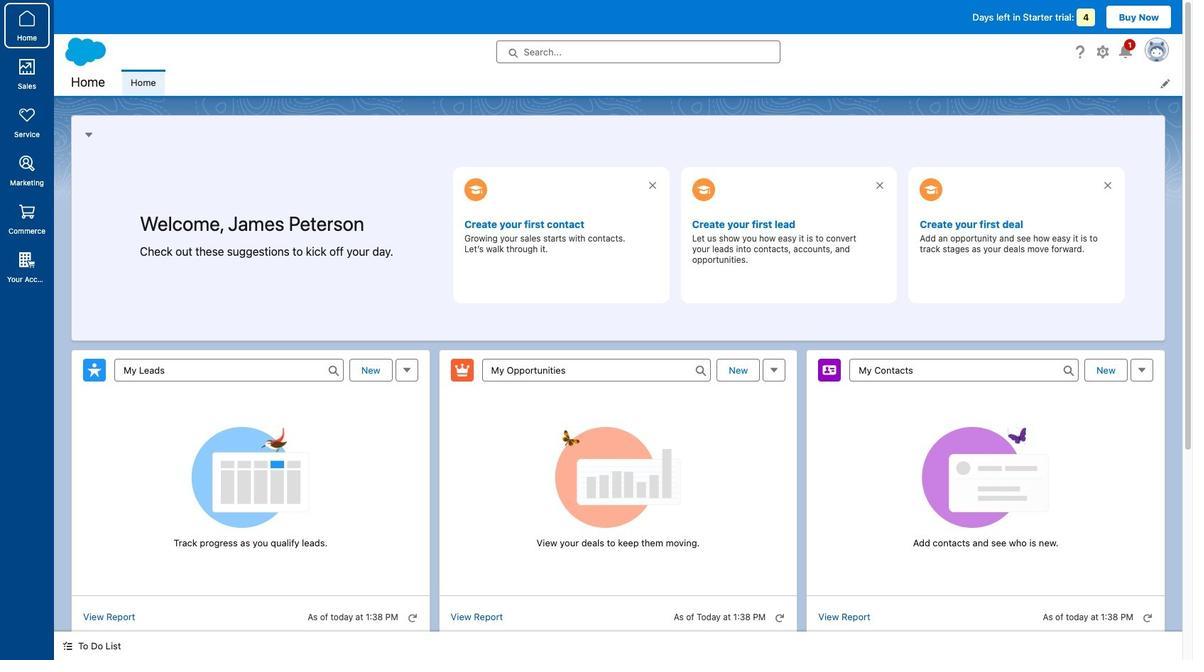Task type: locate. For each thing, give the bounding box(es) containing it.
Select an Option text field
[[114, 358, 344, 381], [482, 358, 712, 381], [850, 358, 1079, 381]]

1 select an option text field from the left
[[114, 358, 344, 381]]

list
[[122, 70, 1183, 96]]

2 horizontal spatial select an option text field
[[850, 358, 1079, 381]]

0 horizontal spatial select an option text field
[[114, 358, 344, 381]]

1 horizontal spatial select an option text field
[[482, 358, 712, 381]]



Task type: describe. For each thing, give the bounding box(es) containing it.
text default image
[[63, 641, 72, 651]]

3 select an option text field from the left
[[850, 358, 1079, 381]]

2 select an option text field from the left
[[482, 358, 712, 381]]



Task type: vqa. For each thing, say whether or not it's contained in the screenshot.
the bottommost SELECT AN OPTION text field
no



